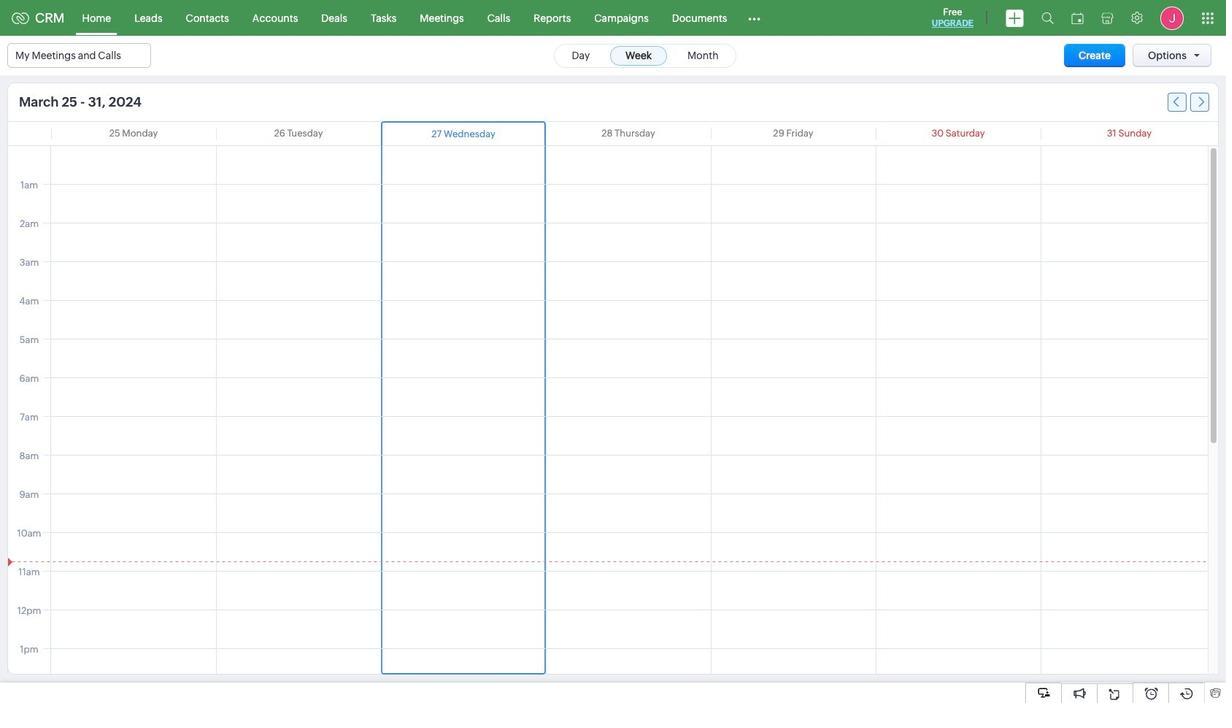 Task type: vqa. For each thing, say whether or not it's contained in the screenshot.
Trusted Domain link
no



Task type: describe. For each thing, give the bounding box(es) containing it.
search image
[[1042, 12, 1054, 24]]

calendar image
[[1072, 12, 1084, 24]]

Other Modules field
[[739, 6, 771, 30]]

create menu image
[[1006, 9, 1024, 27]]

logo image
[[12, 12, 29, 24]]

profile element
[[1152, 0, 1193, 35]]



Task type: locate. For each thing, give the bounding box(es) containing it.
create menu element
[[997, 0, 1033, 35]]

search element
[[1033, 0, 1063, 36]]

profile image
[[1161, 6, 1184, 30]]



